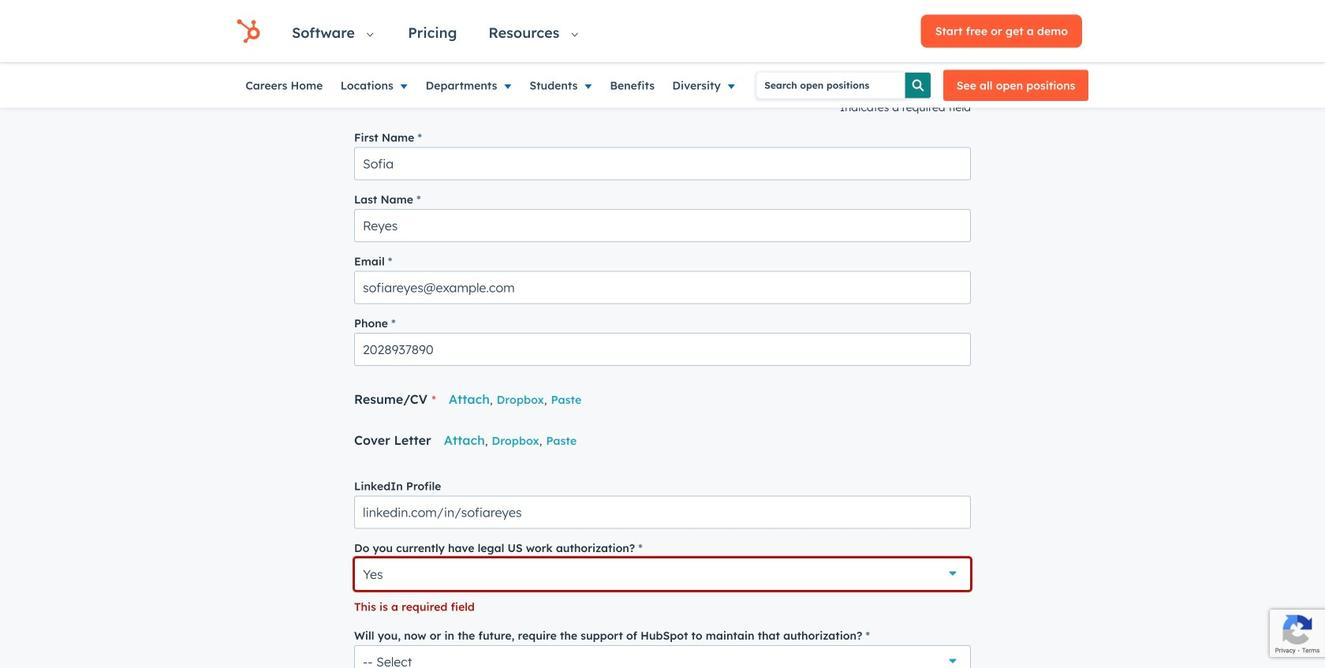 Task type: locate. For each thing, give the bounding box(es) containing it.
0 vertical spatial select text field
[[354, 558, 971, 591]]

hubspot image
[[237, 19, 260, 43]]

None email field
[[354, 271, 971, 304]]

Select text field
[[354, 558, 971, 591], [354, 645, 971, 668]]

2 select text field from the top
[[354, 645, 971, 668]]

None text field
[[354, 147, 971, 180], [354, 209, 971, 242], [354, 333, 971, 366], [354, 496, 971, 529], [354, 147, 971, 180], [354, 209, 971, 242], [354, 333, 971, 366], [354, 496, 971, 529]]

1 select text field from the top
[[354, 558, 971, 591]]

1 vertical spatial select text field
[[354, 645, 971, 668]]

Search all open positions search field
[[757, 72, 905, 98]]



Task type: describe. For each thing, give the bounding box(es) containing it.
secondary menu menu bar
[[237, 63, 757, 108]]



Task type: vqa. For each thing, say whether or not it's contained in the screenshot.
turn
no



